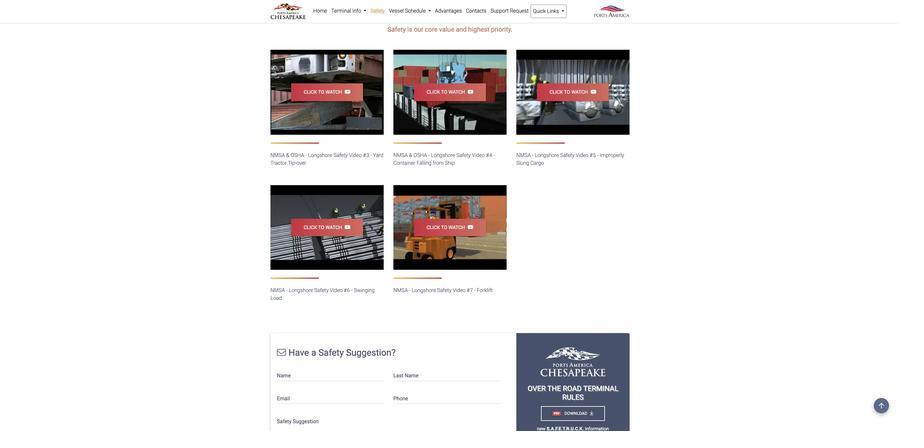 Task type: describe. For each thing, give the bounding box(es) containing it.
home
[[313, 8, 327, 14]]

vessel
[[389, 8, 404, 14]]

safety left #7
[[437, 288, 452, 294]]

nmsa for nmsa - longshore safety video #5 - improperly slung cargo
[[517, 152, 531, 159]]

suggestion?
[[346, 348, 396, 359]]

& for tractor
[[286, 152, 290, 159]]

nmsa for nmsa - longshore safety video #7 - forklift
[[394, 288, 408, 294]]

Name text field
[[277, 369, 384, 382]]

click for yard
[[304, 89, 317, 95]]

safety link
[[369, 5, 387, 17]]

the
[[548, 385, 561, 393]]

support request link
[[489, 5, 531, 17]]

2 name from the left
[[405, 373, 419, 379]]

advantages link
[[433, 5, 464, 17]]

safety inside nmsa - longshore safety video #5 - improperly slung cargo
[[560, 152, 575, 159]]

longshore for nmsa - longshore safety video #6 - swinging load
[[289, 288, 313, 294]]

Email text field
[[277, 392, 384, 405]]

osha for falling
[[414, 152, 427, 159]]

download
[[564, 412, 588, 417]]

core
[[425, 26, 438, 33]]

safety up 'highest'
[[465, 10, 494, 22]]

to for container
[[441, 89, 447, 95]]

Safety Suggestion text field
[[277, 415, 500, 432]]

& for falling
[[409, 152, 413, 159]]

over the road terminal rules
[[528, 385, 619, 402]]

swinging
[[354, 288, 375, 294]]

longshore inside nmsa & osha - longshore safety video #4 - container falling from ship
[[431, 152, 455, 159]]

video image for cargo
[[517, 50, 630, 135]]

quick links
[[533, 8, 560, 14]]

youtube image for cargo
[[588, 89, 597, 95]]

nmsa - longshore safety video #7 - forklift
[[394, 288, 493, 294]]

road
[[563, 385, 582, 393]]

terminal
[[331, 8, 351, 14]]

tractor
[[271, 160, 287, 166]]

nmsa for nmsa & osha - longshore safety video #4 - container falling from ship
[[394, 152, 408, 159]]

and
[[456, 26, 467, 33]]

cargo
[[531, 160, 544, 166]]

#7
[[467, 288, 473, 294]]

1 name from the left
[[277, 373, 291, 379]]

watch for yard
[[326, 89, 342, 95]]

safety is our core value and highest priority.
[[388, 26, 513, 33]]

support
[[491, 8, 509, 14]]

video image for yard
[[271, 50, 384, 135]]

falling
[[417, 160, 432, 166]]

terminal
[[584, 385, 619, 393]]

longshore for nmsa - longshore safety video #7 - forklift
[[412, 288, 436, 294]]

nmsa & osha - longshore safety video #3 - yard tractor tip-over
[[271, 152, 384, 166]]

vessel schedule link
[[387, 5, 433, 17]]

value
[[439, 26, 455, 33]]

click to watch for cargo
[[550, 89, 588, 95]]

contacts link
[[464, 5, 489, 17]]

nmsa - longshore safety video #6 - swinging load
[[271, 288, 375, 302]]

longshore for nmsa - longshore safety video #5 - improperly slung cargo
[[535, 152, 559, 159]]

Phone text field
[[394, 392, 500, 405]]

rules
[[563, 394, 584, 402]]

youtube image for container
[[465, 89, 474, 95]]

have a safety suggestion?
[[289, 348, 396, 359]]

nmsa - longshore safety video #5 - improperly slung cargo
[[517, 152, 624, 166]]

safety suggestion
[[277, 419, 319, 425]]

click to watch for container
[[427, 89, 465, 95]]

video for nmsa - longshore safety video #7 - forklift
[[453, 288, 466, 294]]

go to top image
[[874, 399, 890, 414]]

ship
[[445, 160, 455, 166]]

highest
[[468, 26, 490, 33]]

last
[[394, 373, 404, 379]]

terminal info
[[331, 8, 363, 14]]

improperly
[[600, 152, 624, 159]]

quick links link
[[531, 5, 567, 18]]

safety inside nmsa - longshore safety video #6 - swinging load
[[314, 288, 329, 294]]

safety left suggestion
[[277, 419, 292, 425]]

links
[[547, 8, 559, 14]]

alerts
[[496, 10, 523, 22]]

click for cargo
[[550, 89, 563, 95]]

support request
[[491, 8, 529, 14]]

click to watch link for cargo
[[537, 84, 609, 101]]

is
[[408, 26, 412, 33]]

a
[[311, 348, 316, 359]]

to for cargo
[[564, 89, 570, 95]]

have
[[289, 348, 309, 359]]

nmsa for nmsa & osha - longshore safety video #3 - yard tractor tip-over
[[271, 152, 285, 159]]



Task type: vqa. For each thing, say whether or not it's contained in the screenshot.
NMSA - Longshore Safety Video #7 - Forklift's Longshore
yes



Task type: locate. For each thing, give the bounding box(es) containing it.
longshore inside nmsa - longshore safety video #6 - swinging load
[[289, 288, 313, 294]]

video inside nmsa & osha - longshore safety video #3 - yard tractor tip-over
[[349, 152, 362, 159]]

youtube image
[[342, 89, 351, 95], [465, 89, 474, 95], [588, 89, 597, 95], [342, 225, 351, 230], [465, 225, 474, 230]]

Last Name text field
[[394, 369, 500, 382]]

& inside nmsa & osha - longshore safety video #3 - yard tractor tip-over
[[286, 152, 290, 159]]

&
[[286, 152, 290, 159], [409, 152, 413, 159]]

nmsa inside nmsa & osha - longshore safety video #4 - container falling from ship
[[394, 152, 408, 159]]

video image for container
[[394, 50, 507, 135]]

arrow to bottom image
[[590, 412, 594, 417]]

home link
[[311, 5, 329, 17]]

click to watch link for container
[[414, 84, 486, 101]]

safety left #4
[[457, 152, 471, 159]]

pdf
[[554, 412, 560, 416]]

video left #6
[[330, 288, 343, 294]]

over
[[528, 385, 546, 393]]

contacts
[[466, 8, 487, 14]]

watch for container
[[449, 89, 465, 95]]

1 horizontal spatial &
[[409, 152, 413, 159]]

email
[[277, 396, 290, 402]]

osha up falling
[[414, 152, 427, 159]]

seagirt terminal image
[[541, 348, 606, 377]]

forklift
[[477, 288, 493, 294]]

for
[[450, 10, 462, 22]]

& up container on the left
[[409, 152, 413, 159]]

container
[[394, 160, 416, 166]]

slung
[[517, 160, 529, 166]]

1 osha from the left
[[291, 152, 304, 159]]

osha inside nmsa & osha - longshore safety video #4 - container falling from ship
[[414, 152, 427, 159]]

safety right a
[[319, 348, 344, 359]]

video for nmsa - longshore safety video #6 - swinging load
[[330, 288, 343, 294]]

phone
[[394, 396, 408, 402]]

yard
[[373, 152, 384, 159]]

nmsa & osha - longshore safety video #4 - container falling from ship
[[394, 152, 495, 166]]

announcement
[[378, 10, 447, 22]]

osha up 'over'
[[291, 152, 304, 159]]

youtube image for yard
[[342, 89, 351, 95]]

osha inside nmsa & osha - longshore safety video #3 - yard tractor tip-over
[[291, 152, 304, 159]]

name right "last"
[[405, 373, 419, 379]]

to for yard
[[318, 89, 324, 95]]

our
[[414, 26, 424, 33]]

1 & from the left
[[286, 152, 290, 159]]

request
[[510, 8, 529, 14]]

name
[[277, 373, 291, 379], [405, 373, 419, 379]]

video left #4
[[472, 152, 485, 159]]

click to watch link for yard
[[291, 84, 363, 101]]

over
[[297, 160, 306, 166]]

tip-
[[288, 160, 297, 166]]

nmsa inside nmsa - longshore safety video #6 - swinging load
[[271, 288, 285, 294]]

0 horizontal spatial name
[[277, 373, 291, 379]]

priority.
[[491, 26, 513, 33]]

nmsa inside nmsa - longshore safety video #5 - improperly slung cargo
[[517, 152, 531, 159]]

#5
[[590, 152, 596, 159]]

nmsa for nmsa - longshore safety video #6 - swinging load
[[271, 288, 285, 294]]

0 horizontal spatial &
[[286, 152, 290, 159]]

#6
[[344, 288, 350, 294]]

safety left #6
[[314, 288, 329, 294]]

video
[[349, 152, 362, 159], [472, 152, 485, 159], [576, 152, 589, 159], [330, 288, 343, 294], [453, 288, 466, 294]]

video inside nmsa & osha - longshore safety video #4 - container falling from ship
[[472, 152, 485, 159]]

from
[[433, 160, 444, 166]]

video for nmsa - longshore safety video #5 - improperly slung cargo
[[576, 152, 589, 159]]

safety inside nmsa & osha - longshore safety video #4 - container falling from ship
[[457, 152, 471, 159]]

video image
[[271, 50, 384, 135], [394, 50, 507, 135], [517, 50, 630, 135], [271, 185, 384, 270], [394, 185, 507, 270]]

safety inside nmsa & osha - longshore safety video #3 - yard tractor tip-over
[[334, 152, 348, 159]]

schedule
[[405, 8, 426, 14]]

name up email
[[277, 373, 291, 379]]

click for container
[[427, 89, 440, 95]]

& up tip-
[[286, 152, 290, 159]]

1 horizontal spatial osha
[[414, 152, 427, 159]]

click to watch
[[304, 89, 342, 95], [427, 89, 465, 95], [550, 89, 588, 95], [304, 225, 342, 231], [427, 225, 465, 231]]

click
[[304, 89, 317, 95], [427, 89, 440, 95], [550, 89, 563, 95], [304, 225, 317, 231], [427, 225, 440, 231]]

longshore inside nmsa & osha - longshore safety video #3 - yard tractor tip-over
[[308, 152, 332, 159]]

video left #5
[[576, 152, 589, 159]]

info
[[352, 8, 361, 14]]

safety
[[371, 8, 385, 14], [465, 10, 494, 22], [388, 26, 406, 33], [334, 152, 348, 159], [457, 152, 471, 159], [560, 152, 575, 159], [314, 288, 329, 294], [437, 288, 452, 294], [319, 348, 344, 359], [277, 419, 292, 425]]

#3
[[363, 152, 369, 159]]

& inside nmsa & osha - longshore safety video #4 - container falling from ship
[[409, 152, 413, 159]]

advantages
[[435, 8, 462, 14]]

osha for tractor
[[291, 152, 304, 159]]

osha
[[291, 152, 304, 159], [414, 152, 427, 159]]

2 & from the left
[[409, 152, 413, 159]]

nmsa inside nmsa & osha - longshore safety video #3 - yard tractor tip-over
[[271, 152, 285, 159]]

safety left #5
[[560, 152, 575, 159]]

safety left is
[[388, 26, 406, 33]]

vessel schedule
[[389, 8, 427, 14]]

0 horizontal spatial osha
[[291, 152, 304, 159]]

2 osha from the left
[[414, 152, 427, 159]]

video inside nmsa - longshore safety video #5 - improperly slung cargo
[[576, 152, 589, 159]]

click to watch for yard
[[304, 89, 342, 95]]

#4
[[486, 152, 492, 159]]

load
[[271, 296, 282, 302]]

announcement for safety alerts
[[378, 10, 523, 22]]

safety left vessel
[[371, 8, 385, 14]]

last name
[[394, 373, 419, 379]]

-
[[306, 152, 307, 159], [371, 152, 372, 159], [429, 152, 430, 159], [494, 152, 495, 159], [532, 152, 534, 159], [597, 152, 599, 159], [286, 288, 288, 294], [351, 288, 353, 294], [409, 288, 411, 294], [474, 288, 476, 294]]

video left #7
[[453, 288, 466, 294]]

longshore
[[308, 152, 332, 159], [431, 152, 455, 159], [535, 152, 559, 159], [289, 288, 313, 294], [412, 288, 436, 294]]

terminal info link
[[329, 5, 369, 17]]

video left #3
[[349, 152, 362, 159]]

longshore inside nmsa - longshore safety video #5 - improperly slung cargo
[[535, 152, 559, 159]]

watch for cargo
[[572, 89, 588, 95]]

quick
[[533, 8, 546, 14]]

1 horizontal spatial name
[[405, 373, 419, 379]]

suggestion
[[293, 419, 319, 425]]

watch
[[326, 89, 342, 95], [449, 89, 465, 95], [572, 89, 588, 95], [326, 225, 342, 231], [449, 225, 465, 231]]

to
[[318, 89, 324, 95], [441, 89, 447, 95], [564, 89, 570, 95], [318, 225, 324, 231], [441, 225, 447, 231]]

safety left #3
[[334, 152, 348, 159]]

video inside nmsa - longshore safety video #6 - swinging load
[[330, 288, 343, 294]]

click to watch link
[[291, 84, 363, 101], [414, 84, 486, 101], [537, 84, 609, 101], [291, 219, 363, 237], [414, 219, 486, 237]]

nmsa
[[271, 152, 285, 159], [394, 152, 408, 159], [517, 152, 531, 159], [271, 288, 285, 294], [394, 288, 408, 294]]



